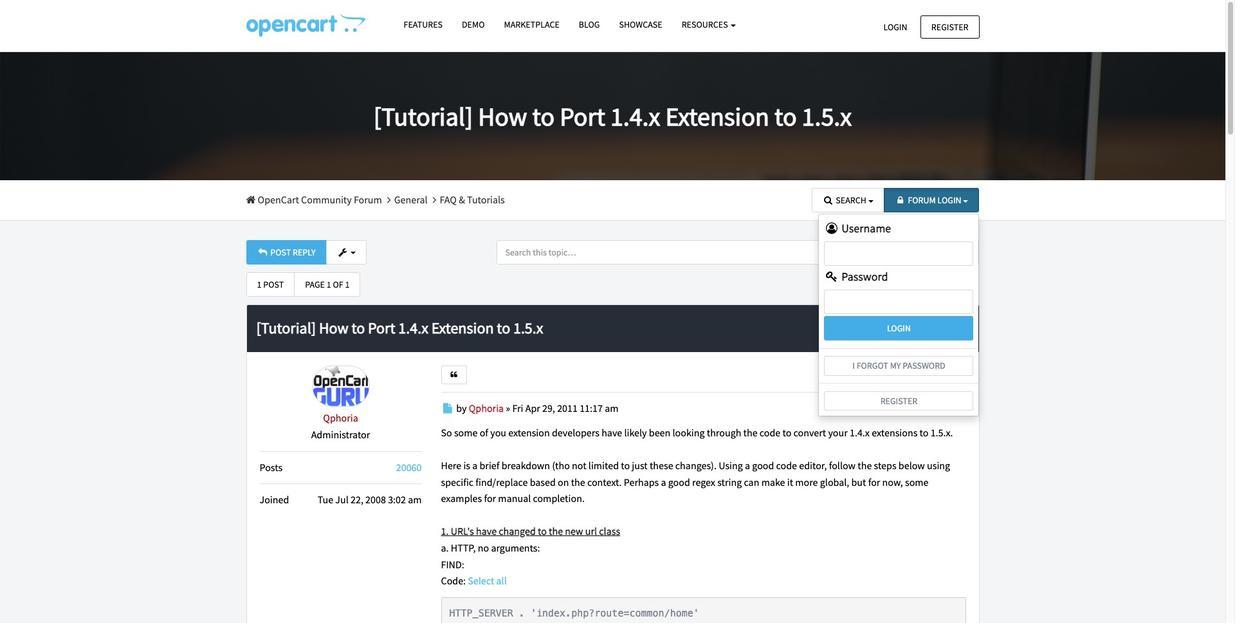 Task type: vqa. For each thing, say whether or not it's contained in the screenshot.
Disable to the top
no



Task type: describe. For each thing, give the bounding box(es) containing it.
search image
[[823, 196, 835, 205]]

here is a brief breakdown (tho not limited to just these changes). using a good code editor, follow the steps below using specific find/replace based on the context. perhaps a good regex string can make it more global, but for now, some examples for manual completion.
[[441, 459, 951, 505]]

general
[[394, 193, 428, 206]]

password
[[903, 360, 946, 372]]

select
[[468, 574, 495, 587]]

my
[[891, 360, 902, 372]]

faq & tutorials
[[440, 193, 505, 206]]

(tho
[[552, 459, 570, 472]]

forum inside forum login dropdown button
[[909, 194, 936, 206]]

resources
[[682, 19, 730, 30]]

find/replace
[[476, 475, 528, 488]]

developers
[[552, 426, 600, 439]]

1 vertical spatial register link
[[825, 391, 974, 411]]

so some of you extension developers have likely been looking through the code to convert your 1.4.x extensions to 1.5.x.
[[441, 426, 954, 439]]

showcase
[[620, 19, 663, 30]]

key image
[[825, 271, 840, 283]]

0 horizontal spatial qphoria link
[[323, 412, 358, 424]]

looking
[[673, 426, 705, 439]]

changes).
[[676, 459, 717, 472]]

user avatar image
[[312, 366, 370, 407]]

perhaps
[[624, 475, 659, 488]]

1. url's have changed to the new url class a. http, no arguments: find:
[[441, 525, 621, 571]]

demo
[[462, 19, 485, 30]]

1 horizontal spatial good
[[753, 459, 775, 472]]

1 post
[[257, 279, 284, 290]]

your
[[829, 426, 848, 439]]

1.
[[441, 525, 449, 538]]

demo link
[[453, 14, 495, 36]]

post reply
[[269, 246, 316, 258]]

1 vertical spatial how
[[319, 318, 349, 338]]

steps
[[875, 459, 897, 472]]

0 vertical spatial for
[[869, 475, 881, 488]]

search
[[836, 194, 867, 206]]

qphoria inside qphoria administrator
[[323, 412, 358, 424]]

extension
[[509, 426, 550, 439]]

search button
[[812, 188, 885, 213]]

administrator
[[311, 428, 370, 441]]

login link
[[873, 15, 919, 39]]

qphoria administrator
[[311, 412, 370, 441]]

code:
[[441, 574, 466, 587]]

is
[[464, 459, 471, 472]]

make
[[762, 475, 786, 488]]

have inside 1. url's have changed to the new url class a. http, no arguments: find:
[[476, 525, 497, 538]]

follow
[[830, 459, 856, 472]]

not
[[572, 459, 587, 472]]

posts
[[260, 461, 283, 473]]

string
[[718, 475, 742, 488]]

user circle o image
[[825, 223, 840, 235]]

i
[[853, 360, 855, 372]]

context.
[[588, 475, 622, 488]]

0 horizontal spatial register
[[881, 395, 918, 407]]

just
[[632, 459, 648, 472]]

convert
[[794, 426, 827, 439]]

likely
[[625, 426, 647, 439]]

url
[[586, 525, 597, 538]]

tue jul 22, 2008 3:02 am
[[318, 493, 422, 506]]

post
[[263, 279, 284, 290]]

can
[[744, 475, 760, 488]]

new
[[565, 525, 584, 538]]

1 post link
[[246, 272, 295, 297]]

tutorials
[[467, 193, 505, 206]]

1 1 from the left
[[257, 279, 262, 290]]

marketplace
[[504, 19, 560, 30]]

faq
[[440, 193, 457, 206]]

arguments:
[[491, 541, 540, 554]]

faq & tutorials link
[[440, 193, 505, 206]]

opencart community forum link
[[246, 193, 382, 206]]

apr
[[526, 401, 541, 414]]

20060 link
[[396, 461, 422, 473]]

url's
[[451, 525, 474, 538]]

http,
[[451, 541, 476, 554]]

3:02
[[388, 493, 406, 506]]

20060
[[396, 461, 422, 473]]

of for 1
[[333, 279, 344, 290]]

completion.
[[533, 492, 585, 505]]

Password password field
[[825, 290, 974, 314]]

1 horizontal spatial a
[[661, 475, 667, 488]]

of for some
[[480, 426, 489, 439]]

reply image
[[257, 248, 269, 257]]

to inside 1. url's have changed to the new url class a. http, no arguments: find:
[[538, 525, 547, 538]]

Search this topic… text field
[[497, 240, 853, 264]]

jul
[[336, 493, 349, 506]]

2 1 from the left
[[327, 279, 331, 290]]

select all link
[[468, 574, 507, 587]]

these
[[650, 459, 674, 472]]

forum login button
[[884, 188, 980, 213]]

1 horizontal spatial port
[[560, 101, 606, 133]]

blog
[[579, 19, 600, 30]]

global,
[[821, 475, 850, 488]]

0 vertical spatial have
[[602, 426, 623, 439]]

0 horizontal spatial 1.5.x
[[514, 318, 544, 338]]



Task type: locate. For each thing, give the bounding box(es) containing it.
the
[[744, 426, 758, 439], [858, 459, 872, 472], [571, 475, 586, 488], [549, 525, 563, 538]]

1.5.x.
[[931, 426, 954, 439]]

based
[[530, 475, 556, 488]]

a.
[[441, 541, 449, 554]]

0 vertical spatial of
[[333, 279, 344, 290]]

[tutorial]
[[374, 101, 473, 133], [257, 318, 316, 338]]

1 horizontal spatial login
[[938, 194, 962, 206]]

1 vertical spatial login
[[938, 194, 962, 206]]

0 horizontal spatial 1.4.x
[[399, 318, 429, 338]]

register right login link
[[932, 21, 969, 33]]

1 vertical spatial code
[[777, 459, 798, 472]]

no
[[478, 541, 489, 554]]

forum right lock icon
[[909, 194, 936, 206]]

1 horizontal spatial qphoria link
[[469, 401, 504, 414]]

Username text field
[[825, 242, 974, 266]]

post
[[271, 246, 291, 258]]

code left convert
[[760, 426, 781, 439]]

good down changes).
[[669, 475, 691, 488]]

some inside here is a brief breakdown (tho not limited to just these changes). using a good code editor, follow the steps below using specific find/replace based on the context. perhaps a good regex string can make it more global, but for now, some examples for manual completion.
[[906, 475, 929, 488]]

0 vertical spatial 1.4.x
[[611, 101, 661, 133]]

»
[[506, 401, 511, 414]]

of left you
[[480, 426, 489, 439]]

a
[[473, 459, 478, 472], [745, 459, 751, 472], [661, 475, 667, 488]]

for right but
[[869, 475, 881, 488]]

0 horizontal spatial good
[[669, 475, 691, 488]]

post reply link
[[246, 240, 327, 265]]

page 1 of 1
[[305, 279, 350, 290]]

0 horizontal spatial some
[[454, 426, 478, 439]]

None submit
[[825, 316, 974, 341]]

qphoria link left '»'
[[469, 401, 504, 414]]

qphoria link up administrator
[[323, 412, 358, 424]]

code
[[760, 426, 781, 439], [777, 459, 798, 472]]

regex
[[693, 475, 716, 488]]

features link
[[394, 14, 453, 36]]

code up it on the right bottom of the page
[[777, 459, 798, 472]]

1 horizontal spatial 1
[[327, 279, 331, 290]]

qphoria up administrator
[[323, 412, 358, 424]]

good up make at the bottom
[[753, 459, 775, 472]]

1 vertical spatial 1.4.x
[[399, 318, 429, 338]]

wrench image
[[337, 248, 349, 257]]

a right is
[[473, 459, 478, 472]]

am right 11:17
[[605, 401, 619, 414]]

for down find/replace
[[484, 492, 496, 505]]

0 horizontal spatial forum
[[354, 193, 382, 206]]

1 vertical spatial [tutorial]
[[257, 318, 316, 338]]

community
[[301, 193, 352, 206]]

to inside here is a brief breakdown (tho not limited to just these changes). using a good code editor, follow the steps below using specific find/replace based on the context. perhaps a good regex string can make it more global, but for now, some examples for manual completion.
[[621, 459, 630, 472]]

forum
[[354, 193, 382, 206], [909, 194, 936, 206]]

so
[[441, 426, 452, 439]]

fri
[[513, 401, 524, 414]]

0 horizontal spatial for
[[484, 492, 496, 505]]

am right 3:02
[[408, 493, 422, 506]]

using
[[719, 459, 743, 472]]

1 horizontal spatial 1.4.x
[[611, 101, 661, 133]]

specific
[[441, 475, 474, 488]]

1 vertical spatial register
[[881, 395, 918, 407]]

marketplace link
[[495, 14, 570, 36]]

login
[[884, 21, 908, 33], [938, 194, 962, 206]]

2 vertical spatial 1.4.x
[[850, 426, 870, 439]]

0 vertical spatial register
[[932, 21, 969, 33]]

0 horizontal spatial a
[[473, 459, 478, 472]]

the up but
[[858, 459, 872, 472]]

the left new
[[549, 525, 563, 538]]

code inside here is a brief breakdown (tho not limited to just these changes). using a good code editor, follow the steps below using specific find/replace based on the context. perhaps a good regex string can make it more global, but for now, some examples for manual completion.
[[777, 459, 798, 472]]

2011
[[558, 401, 578, 414]]

brief
[[480, 459, 500, 472]]

here
[[441, 459, 462, 472]]

1 horizontal spatial register
[[932, 21, 969, 33]]

register link right login link
[[921, 15, 980, 39]]

0 vertical spatial port
[[560, 101, 606, 133]]

have up no
[[476, 525, 497, 538]]

reply
[[293, 246, 316, 258]]

[tutorial] how to port 1.4.x extension to 1.5.x
[[374, 101, 852, 133], [257, 318, 544, 338]]

some right the so
[[454, 426, 478, 439]]

post reply group
[[246, 240, 367, 265]]

1 horizontal spatial extension
[[666, 101, 770, 133]]

qphoria link
[[469, 401, 504, 414], [323, 412, 358, 424]]

more
[[796, 475, 819, 488]]

1 vertical spatial 1.5.x
[[514, 318, 544, 338]]

2008
[[366, 493, 386, 506]]

2 horizontal spatial 1.4.x
[[850, 426, 870, 439]]

0 vertical spatial register link
[[921, 15, 980, 39]]

qphoria left '»'
[[469, 401, 504, 414]]

have left likely
[[602, 426, 623, 439]]

all
[[497, 574, 507, 587]]

of right page
[[333, 279, 344, 290]]

been
[[649, 426, 671, 439]]

2 horizontal spatial 1
[[345, 279, 350, 290]]

0 horizontal spatial qphoria
[[323, 412, 358, 424]]

1 horizontal spatial for
[[869, 475, 881, 488]]

but
[[852, 475, 867, 488]]

home image
[[246, 194, 256, 205]]

0 horizontal spatial extension
[[432, 318, 494, 338]]

0 vertical spatial am
[[605, 401, 619, 414]]

a right using
[[745, 459, 751, 472]]

i forgot my password link
[[825, 356, 974, 376]]

0 horizontal spatial how
[[319, 318, 349, 338]]

register link up extensions
[[825, 391, 974, 411]]

0 vertical spatial [tutorial] how to port 1.4.x extension to 1.5.x
[[374, 101, 852, 133]]

it
[[788, 475, 794, 488]]

1 vertical spatial good
[[669, 475, 691, 488]]

1 horizontal spatial how
[[478, 101, 528, 133]]

general link
[[394, 193, 428, 206]]

using
[[928, 459, 951, 472]]

[tutorial] how to port 1.4.x extension to 1.5.x link
[[257, 318, 544, 338]]

0 vertical spatial some
[[454, 426, 478, 439]]

post image
[[441, 403, 455, 413]]

1 vertical spatial port
[[368, 318, 396, 338]]

lock image
[[895, 196, 907, 205]]

the inside 1. url's have changed to the new url class a. http, no arguments: find:
[[549, 525, 563, 538]]

extension
[[666, 101, 770, 133], [432, 318, 494, 338]]

to
[[533, 101, 555, 133], [775, 101, 797, 133], [352, 318, 365, 338], [497, 318, 511, 338], [783, 426, 792, 439], [920, 426, 929, 439], [621, 459, 630, 472], [538, 525, 547, 538]]

below
[[899, 459, 926, 472]]

port
[[560, 101, 606, 133], [368, 318, 396, 338]]

1 vertical spatial extension
[[432, 318, 494, 338]]

on
[[558, 475, 569, 488]]

find:
[[441, 558, 465, 571]]

now,
[[883, 475, 904, 488]]

1 horizontal spatial have
[[602, 426, 623, 439]]

http_server . 'index.php?route=common/home'
[[450, 608, 705, 619]]

have
[[602, 426, 623, 439], [476, 525, 497, 538]]

register
[[932, 21, 969, 33], [881, 395, 918, 407]]

register up extensions
[[881, 395, 918, 407]]

None search field
[[488, 240, 990, 265]]

you
[[491, 426, 507, 439]]

tue
[[318, 493, 334, 506]]

a down 'these'
[[661, 475, 667, 488]]

1 horizontal spatial forum
[[909, 194, 936, 206]]

by qphoria » fri apr 29, 2011 11:17 am
[[457, 401, 619, 414]]

qphoria
[[469, 401, 504, 414], [323, 412, 358, 424]]

of
[[333, 279, 344, 290], [480, 426, 489, 439]]

1 vertical spatial for
[[484, 492, 496, 505]]

0 horizontal spatial [tutorial]
[[257, 318, 316, 338]]

0 horizontal spatial 1
[[257, 279, 262, 290]]

forum login
[[909, 194, 962, 206]]

0 vertical spatial login
[[884, 21, 908, 33]]

0 horizontal spatial of
[[333, 279, 344, 290]]

1 vertical spatial some
[[906, 475, 929, 488]]

1 vertical spatial of
[[480, 426, 489, 439]]

the right on at bottom left
[[571, 475, 586, 488]]

page
[[305, 279, 325, 290]]

0 vertical spatial extension
[[666, 101, 770, 133]]

0 horizontal spatial login
[[884, 21, 908, 33]]

3 1 from the left
[[345, 279, 350, 290]]

0 horizontal spatial am
[[408, 493, 422, 506]]

examples
[[441, 492, 482, 505]]

0 vertical spatial [tutorial]
[[374, 101, 473, 133]]

1 horizontal spatial some
[[906, 475, 929, 488]]

password
[[840, 269, 889, 284]]

joined
[[260, 493, 289, 506]]

class
[[599, 525, 621, 538]]

0 vertical spatial code
[[760, 426, 781, 439]]

0 vertical spatial good
[[753, 459, 775, 472]]

1 horizontal spatial qphoria
[[469, 401, 504, 414]]

1 horizontal spatial 1.5.x
[[802, 101, 852, 133]]

opencart
[[258, 193, 299, 206]]

showcase link
[[610, 14, 672, 36]]

&
[[459, 193, 465, 206]]

breakdown
[[502, 459, 550, 472]]

1 horizontal spatial am
[[605, 401, 619, 414]]

username
[[840, 221, 892, 236]]

0 vertical spatial how
[[478, 101, 528, 133]]

1 horizontal spatial of
[[480, 426, 489, 439]]

0 horizontal spatial have
[[476, 525, 497, 538]]

0 horizontal spatial port
[[368, 318, 396, 338]]

11:17
[[580, 401, 603, 414]]

0 vertical spatial 1.5.x
[[802, 101, 852, 133]]

2 horizontal spatial a
[[745, 459, 751, 472]]

1 vertical spatial have
[[476, 525, 497, 538]]

1 horizontal spatial [tutorial]
[[374, 101, 473, 133]]

forum right community
[[354, 193, 382, 206]]

the right through
[[744, 426, 758, 439]]

some down below on the right of the page
[[906, 475, 929, 488]]

reply with quote image
[[450, 372, 459, 379]]

manual
[[498, 492, 531, 505]]

through
[[707, 426, 742, 439]]

1 vertical spatial am
[[408, 493, 422, 506]]

login inside dropdown button
[[938, 194, 962, 206]]

1 vertical spatial [tutorial] how to port 1.4.x extension to 1.5.x
[[257, 318, 544, 338]]

features
[[404, 19, 443, 30]]

forgot
[[857, 360, 889, 372]]



